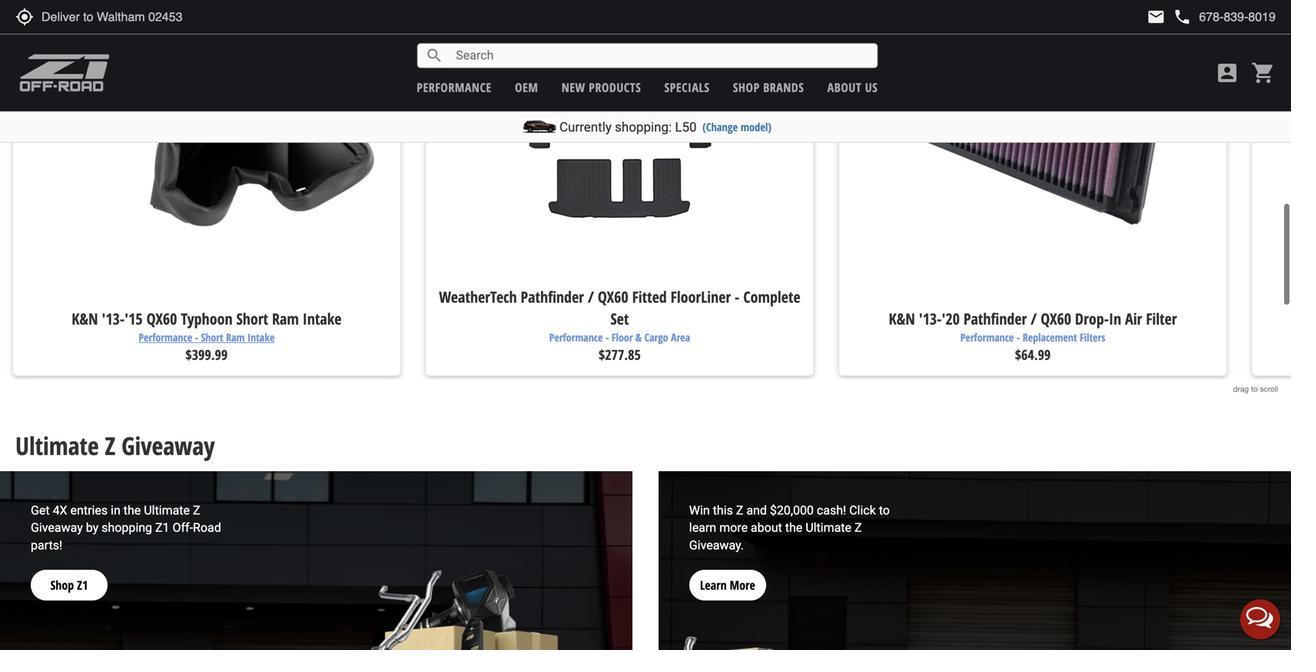 Task type: vqa. For each thing, say whether or not it's contained in the screenshot.
Crankshaft
no



Task type: locate. For each thing, give the bounding box(es) containing it.
shop brands link
[[733, 79, 804, 96]]

weathertech pathfinder / qx60 fitted floorliner - complete set performance - floor & cargo area $277.85
[[439, 287, 800, 365]]

qx60 for set
[[598, 287, 628, 308]]

/
[[588, 287, 594, 308], [1031, 309, 1037, 330]]

z1 left off-
[[155, 521, 169, 536]]

performance
[[139, 331, 192, 345], [549, 331, 603, 345], [960, 331, 1014, 345]]

2 horizontal spatial ultimate
[[806, 521, 852, 536]]

1 dsc_0495.jpg image from the left
[[0, 472, 633, 651]]

set
[[611, 309, 629, 330]]

0 vertical spatial ram
[[272, 309, 299, 330]]

my_location
[[15, 8, 34, 26]]

0 horizontal spatial giveaway
[[31, 521, 83, 536]]

2 '13- from the left
[[919, 309, 942, 330]]

shop down "parts!"
[[50, 578, 74, 594]]

filters
[[1080, 331, 1105, 345]]

shop brands
[[733, 79, 804, 96]]

dsc_0495.jpg image for more
[[659, 472, 1291, 651]]

1 vertical spatial ram
[[226, 331, 245, 345]]

performance inside weathertech pathfinder / qx60 fitted floorliner - complete set performance - floor & cargo area $277.85
[[549, 331, 603, 345]]

z1
[[155, 521, 169, 536], [77, 578, 88, 594]]

learn more
[[700, 578, 755, 594]]

currently
[[559, 120, 612, 135]]

qx60 inside weathertech pathfinder / qx60 fitted floorliner - complete set performance - floor & cargo area $277.85
[[598, 287, 628, 308]]

0 horizontal spatial intake
[[247, 331, 275, 345]]

1 horizontal spatial short
[[236, 309, 268, 330]]

1 horizontal spatial giveaway
[[122, 430, 215, 463]]

1 vertical spatial short
[[201, 331, 223, 345]]

0 horizontal spatial pathfinder
[[521, 287, 584, 308]]

0 vertical spatial to
[[1251, 385, 1258, 394]]

dsc_0495.jpg image for z1
[[0, 472, 633, 651]]

entries
[[70, 504, 108, 518]]

filter
[[1146, 309, 1177, 330]]

ultimate up 4x
[[15, 430, 99, 463]]

2 horizontal spatial performance
[[960, 331, 1014, 345]]

1 vertical spatial pathfinder
[[964, 309, 1027, 330]]

performance inside k&n '13-'20 pathfinder / qx60 drop-in air filter performance - replacement filters $64.99
[[960, 331, 1014, 345]]

2 dsc_0495.jpg image from the left
[[659, 472, 1291, 651]]

k&n '13-'20 pathfinder / qx60 drop-in air filter performance - replacement filters $64.99
[[889, 309, 1177, 365]]

1 vertical spatial /
[[1031, 309, 1037, 330]]

'13- for '20
[[919, 309, 942, 330]]

qx60 up the set at the left of the page
[[598, 287, 628, 308]]

Search search field
[[444, 44, 877, 68]]

z up road
[[193, 504, 200, 518]]

qx60
[[598, 287, 628, 308], [146, 309, 177, 330], [1041, 309, 1071, 330]]

account_box link
[[1211, 61, 1244, 85]]

by
[[86, 521, 99, 536]]

1 horizontal spatial shop
[[733, 79, 760, 96]]

to right the click
[[879, 504, 890, 518]]

0 vertical spatial shop
[[733, 79, 760, 96]]

0 horizontal spatial '13-
[[102, 309, 125, 330]]

ultimate up off-
[[144, 504, 190, 518]]

0 vertical spatial ultimate
[[15, 430, 99, 463]]

to right drag
[[1251, 385, 1258, 394]]

1 horizontal spatial z1
[[155, 521, 169, 536]]

typhoon
[[181, 309, 233, 330]]

performance
[[417, 79, 492, 96]]

1 vertical spatial to
[[879, 504, 890, 518]]

0 horizontal spatial to
[[879, 504, 890, 518]]

1 vertical spatial ultimate
[[144, 504, 190, 518]]

floor
[[612, 331, 633, 345]]

l50
[[675, 120, 697, 135]]

pathfinder right weathertech
[[521, 287, 584, 308]]

weathertech
[[439, 287, 517, 308]]

z down the click
[[855, 521, 862, 536]]

z1 inside get 4x entries in the ultimate z giveaway by shopping z1 off-road parts!
[[155, 521, 169, 536]]

learn
[[689, 521, 716, 536]]

0 vertical spatial /
[[588, 287, 594, 308]]

the
[[124, 504, 141, 518], [785, 521, 803, 536]]

currently shopping: l50 (change model)
[[559, 120, 772, 135]]

k&n inside k&n '13-'20 pathfinder / qx60 drop-in air filter performance - replacement filters $64.99
[[889, 309, 915, 330]]

performance - replacement filters link
[[850, 330, 1216, 346]]

giveaway.
[[689, 539, 744, 553]]

/ inside weathertech pathfinder / qx60 fitted floorliner - complete set performance - floor & cargo area $277.85
[[588, 287, 594, 308]]

shop for shop brands
[[733, 79, 760, 96]]

ultimate inside get 4x entries in the ultimate z giveaway by shopping z1 off-road parts!
[[144, 504, 190, 518]]

1 performance from the left
[[139, 331, 192, 345]]

1 horizontal spatial pathfinder
[[964, 309, 1027, 330]]

1 horizontal spatial k&n
[[889, 309, 915, 330]]

'13- inside k&n '13-'15 qx60 typhoon short ram intake performance - short ram intake $399.99
[[102, 309, 125, 330]]

products
[[589, 79, 641, 96]]

to
[[1251, 385, 1258, 394], [879, 504, 890, 518]]

pathfinder
[[521, 287, 584, 308], [964, 309, 1027, 330]]

2 horizontal spatial qx60
[[1041, 309, 1071, 330]]

1 vertical spatial giveaway
[[31, 521, 83, 536]]

performance - short ram intake link
[[24, 330, 390, 346]]

performance inside k&n '13-'15 qx60 typhoon short ram intake performance - short ram intake $399.99
[[139, 331, 192, 345]]

0 vertical spatial intake
[[303, 309, 342, 330]]

win
[[689, 504, 710, 518]]

more
[[719, 521, 748, 536]]

2 k&n from the left
[[889, 309, 915, 330]]

mail
[[1147, 8, 1165, 26]]

k&n left '20
[[889, 309, 915, 330]]

performance down ''15'
[[139, 331, 192, 345]]

qx60 inside k&n '13-'15 qx60 typhoon short ram intake performance - short ram intake $399.99
[[146, 309, 177, 330]]

qx60 right ''15'
[[146, 309, 177, 330]]

- up $64.99
[[1017, 331, 1020, 345]]

ultimate
[[15, 430, 99, 463], [144, 504, 190, 518], [806, 521, 852, 536]]

z up 'in'
[[105, 430, 115, 463]]

k&n '13-'15 qx60 typhoon short ram intake performance - short ram intake $399.99
[[72, 309, 342, 365]]

k&n inside k&n '13-'15 qx60 typhoon short ram intake performance - short ram intake $399.99
[[72, 309, 98, 330]]

performance - floor & cargo area link
[[437, 330, 803, 346]]

z1 down by
[[77, 578, 88, 594]]

mail phone
[[1147, 8, 1192, 26]]

2 vertical spatial ultimate
[[806, 521, 852, 536]]

0 vertical spatial pathfinder
[[521, 287, 584, 308]]

the inside get 4x entries in the ultimate z giveaway by shopping z1 off-road parts!
[[124, 504, 141, 518]]

shop left brands
[[733, 79, 760, 96]]

0 vertical spatial z1
[[155, 521, 169, 536]]

pathfinder up performance - replacement filters link
[[964, 309, 1027, 330]]

ultimate down cash!
[[806, 521, 852, 536]]

1 vertical spatial the
[[785, 521, 803, 536]]

to inside win this z and $20,000 cash! click to learn more about the ultimate z giveaway.
[[879, 504, 890, 518]]

ram
[[272, 309, 299, 330], [226, 331, 245, 345]]

specials
[[664, 79, 710, 96]]

short
[[236, 309, 268, 330], [201, 331, 223, 345]]

1 vertical spatial shop
[[50, 578, 74, 594]]

z
[[105, 430, 115, 463], [193, 504, 200, 518], [736, 504, 743, 518], [855, 521, 862, 536]]

performance left "replacement"
[[960, 331, 1014, 345]]

about
[[751, 521, 782, 536]]

0 horizontal spatial the
[[124, 504, 141, 518]]

intake
[[303, 309, 342, 330], [247, 331, 275, 345]]

$399.99
[[186, 346, 228, 365]]

0 horizontal spatial k&n
[[72, 309, 98, 330]]

replacement
[[1023, 331, 1077, 345]]

performance left floor
[[549, 331, 603, 345]]

0 vertical spatial the
[[124, 504, 141, 518]]

1 horizontal spatial qx60
[[598, 287, 628, 308]]

(change
[[703, 120, 738, 134]]

1 horizontal spatial intake
[[303, 309, 342, 330]]

'13-
[[102, 309, 125, 330], [919, 309, 942, 330]]

2 performance from the left
[[549, 331, 603, 345]]

/ up performance - floor & cargo area link
[[588, 287, 594, 308]]

pathfinder inside weathertech pathfinder / qx60 fitted floorliner - complete set performance - floor & cargo area $277.85
[[521, 287, 584, 308]]

1 '13- from the left
[[102, 309, 125, 330]]

k&n left ''15'
[[72, 309, 98, 330]]

dsc_0495.jpg image
[[0, 472, 633, 651], [659, 472, 1291, 651]]

giveaway inside get 4x entries in the ultimate z giveaway by shopping z1 off-road parts!
[[31, 521, 83, 536]]

1 horizontal spatial dsc_0495.jpg image
[[659, 472, 1291, 651]]

phone link
[[1173, 8, 1276, 26]]

k&n
[[72, 309, 98, 330], [889, 309, 915, 330]]

1 horizontal spatial the
[[785, 521, 803, 536]]

the right 'in'
[[124, 504, 141, 518]]

1 vertical spatial z1
[[77, 578, 88, 594]]

0 horizontal spatial short
[[201, 331, 223, 345]]

cash!
[[817, 504, 846, 518]]

fitted
[[632, 287, 667, 308]]

'13- inside k&n '13-'20 pathfinder / qx60 drop-in air filter performance - replacement filters $64.99
[[919, 309, 942, 330]]

1 horizontal spatial '13-
[[919, 309, 942, 330]]

model)
[[741, 120, 772, 134]]

0 horizontal spatial qx60
[[146, 309, 177, 330]]

1 k&n from the left
[[72, 309, 98, 330]]

1 horizontal spatial /
[[1031, 309, 1037, 330]]

/ up performance - replacement filters link
[[1031, 309, 1037, 330]]

1 horizontal spatial ultimate
[[144, 504, 190, 518]]

air
[[1125, 309, 1142, 330]]

new
[[562, 79, 585, 96]]

0 horizontal spatial performance
[[139, 331, 192, 345]]

- up $399.99
[[195, 331, 198, 345]]

qx60 up "replacement"
[[1041, 309, 1071, 330]]

shop for shop z1
[[50, 578, 74, 594]]

0 horizontal spatial shop
[[50, 578, 74, 594]]

0 horizontal spatial /
[[588, 287, 594, 308]]

short right typhoon
[[236, 309, 268, 330]]

short up $399.99
[[201, 331, 223, 345]]

the down $20,000
[[785, 521, 803, 536]]

&
[[635, 331, 642, 345]]

0 horizontal spatial dsc_0495.jpg image
[[0, 472, 633, 651]]

complete
[[743, 287, 800, 308]]

1 horizontal spatial performance
[[549, 331, 603, 345]]

3 performance from the left
[[960, 331, 1014, 345]]



Task type: describe. For each thing, give the bounding box(es) containing it.
pathfinder inside k&n '13-'20 pathfinder / qx60 drop-in air filter performance - replacement filters $64.99
[[964, 309, 1027, 330]]

(change model) link
[[703, 120, 772, 134]]

get 4x entries in the ultimate z giveaway by shopping z1 off-road parts!
[[31, 504, 221, 553]]

$277.85
[[599, 346, 641, 365]]

area
[[671, 331, 690, 345]]

'13- for '15
[[102, 309, 125, 330]]

floorliner
[[671, 287, 731, 308]]

- inside k&n '13-'15 qx60 typhoon short ram intake performance - short ram intake $399.99
[[195, 331, 198, 345]]

1 horizontal spatial to
[[1251, 385, 1258, 394]]

about us
[[827, 79, 878, 96]]

shopping
[[102, 521, 152, 536]]

'20
[[942, 309, 960, 330]]

ultimate inside win this z and $20,000 cash! click to learn more about the ultimate z giveaway.
[[806, 521, 852, 536]]

drag
[[1233, 385, 1249, 394]]

z1 motorsports logo image
[[19, 54, 110, 92]]

$20,000
[[770, 504, 814, 518]]

account_box
[[1215, 61, 1240, 85]]

z inside get 4x entries in the ultimate z giveaway by shopping z1 off-road parts!
[[193, 504, 200, 518]]

learn more link
[[689, 555, 766, 601]]

1 horizontal spatial ram
[[272, 309, 299, 330]]

get
[[31, 504, 50, 518]]

and
[[747, 504, 767, 518]]

qx60 for performance
[[146, 309, 177, 330]]

performance link
[[417, 79, 492, 96]]

ultimate z giveaway
[[15, 430, 215, 463]]

off-
[[173, 521, 193, 536]]

- left floor
[[606, 331, 609, 345]]

about us link
[[827, 79, 878, 96]]

- left complete
[[735, 287, 740, 308]]

in
[[1109, 309, 1121, 330]]

win this z and $20,000 cash! click to learn more about the ultimate z giveaway.
[[689, 504, 890, 553]]

the inside win this z and $20,000 cash! click to learn more about the ultimate z giveaway.
[[785, 521, 803, 536]]

new products link
[[562, 79, 641, 96]]

shop z1 link
[[31, 555, 108, 601]]

more
[[730, 578, 755, 594]]

click
[[849, 504, 876, 518]]

shopping_cart link
[[1247, 61, 1276, 85]]

drag to scroll
[[1233, 385, 1278, 394]]

qx60 inside k&n '13-'20 pathfinder / qx60 drop-in air filter performance - replacement filters $64.99
[[1041, 309, 1071, 330]]

oem link
[[515, 79, 538, 96]]

us
[[865, 79, 878, 96]]

k&n for k&n '13-'15 qx60 typhoon short ram intake
[[72, 309, 98, 330]]

0 horizontal spatial ram
[[226, 331, 245, 345]]

4x
[[53, 504, 67, 518]]

/ inside k&n '13-'20 pathfinder / qx60 drop-in air filter performance - replacement filters $64.99
[[1031, 309, 1037, 330]]

k&n for k&n '13-'20 pathfinder / qx60 drop-in air filter
[[889, 309, 915, 330]]

search
[[425, 46, 444, 65]]

in
[[111, 504, 120, 518]]

about
[[827, 79, 862, 96]]

cargo
[[644, 331, 668, 345]]

new products
[[562, 79, 641, 96]]

specials link
[[664, 79, 710, 96]]

scroll
[[1260, 385, 1278, 394]]

road
[[193, 521, 221, 536]]

drop-
[[1075, 309, 1109, 330]]

$64.99
[[1015, 346, 1051, 365]]

0 vertical spatial giveaway
[[122, 430, 215, 463]]

z right this
[[736, 504, 743, 518]]

this
[[713, 504, 733, 518]]

shopping_cart
[[1251, 61, 1276, 85]]

0 horizontal spatial ultimate
[[15, 430, 99, 463]]

0 horizontal spatial z1
[[77, 578, 88, 594]]

shopping:
[[615, 120, 672, 135]]

'15
[[125, 309, 143, 330]]

parts!
[[31, 539, 62, 553]]

brands
[[763, 79, 804, 96]]

learn
[[700, 578, 727, 594]]

1 vertical spatial intake
[[247, 331, 275, 345]]

mail link
[[1147, 8, 1165, 26]]

oem
[[515, 79, 538, 96]]

0 vertical spatial short
[[236, 309, 268, 330]]

phone
[[1173, 8, 1192, 26]]

- inside k&n '13-'20 pathfinder / qx60 drop-in air filter performance - replacement filters $64.99
[[1017, 331, 1020, 345]]

shop z1
[[50, 578, 88, 594]]



